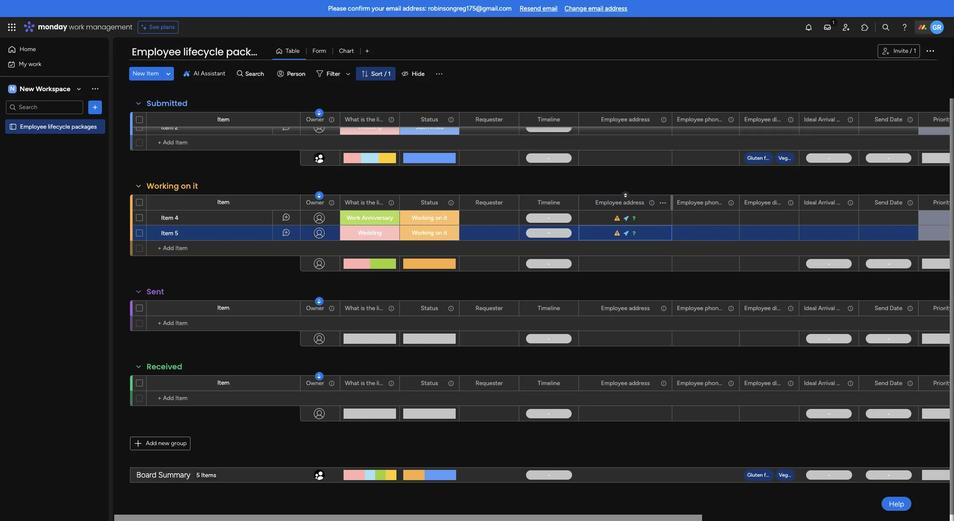 Task type: describe. For each thing, give the bounding box(es) containing it.
column information image for first send date 'field'
[[907, 116, 914, 123]]

1 timeline from the top
[[538, 116, 560, 123]]

filter
[[327, 70, 340, 77]]

home button
[[5, 43, 92, 56]]

monday
[[38, 22, 67, 32]]

4 requester field from the top
[[474, 379, 505, 388]]

column information image for fourth ideal arrival date field from the bottom
[[847, 116, 854, 123]]

workspace options image
[[91, 85, 99, 93]]

resend
[[520, 5, 541, 12]]

4 send date field from the top
[[873, 379, 905, 388]]

your
[[372, 5, 385, 12]]

add new group button
[[130, 437, 191, 451]]

3 send from the top
[[875, 305, 889, 312]]

1 restriction from the top
[[793, 116, 820, 123]]

3 what from the top
[[345, 305, 359, 312]]

4 send from the top
[[875, 380, 889, 387]]

filter button
[[313, 67, 354, 81]]

2 gluten from the top
[[748, 473, 763, 479]]

1 ideal from the top
[[804, 116, 817, 123]]

3 timeline field from the top
[[536, 304, 562, 313]]

column information image for 3rd send date 'field' from the top
[[907, 305, 914, 312]]

2 employee dietary restriction from the top
[[745, 199, 820, 206]]

1 vertical spatial sort desc image
[[624, 193, 627, 198]]

4 timeline field from the top
[[536, 379, 562, 388]]

phone for 1st employee phone number field from the top of the page
[[705, 116, 722, 123]]

0 horizontal spatial sort desc image
[[318, 110, 321, 116]]

is for 4th what is the life event? field from the top of the page
[[361, 380, 365, 387]]

sort asc image
[[624, 193, 627, 198]]

invite / 1
[[894, 47, 917, 55]]

my
[[19, 60, 27, 68]]

4 arrival from the top
[[819, 380, 835, 387]]

my work button
[[5, 57, 92, 71]]

search everything image
[[882, 23, 891, 32]]

email for change email address
[[589, 5, 604, 12]]

see plans
[[149, 23, 175, 31]]

angle down image
[[166, 71, 170, 77]]

add view image
[[366, 48, 369, 54]]

3 priority field from the top
[[932, 304, 955, 313]]

invite / 1 button
[[878, 44, 920, 58]]

2 requester from the top
[[476, 199, 503, 206]]

2 gluten free from the top
[[748, 473, 774, 479]]

invite members image
[[842, 23, 851, 32]]

please confirm your email address: robinsongreg175@gmail.com
[[328, 5, 512, 12]]

4 number from the top
[[724, 380, 744, 387]]

1 what is the life event? field from the top
[[343, 115, 405, 124]]

workspace
[[36, 85, 70, 93]]

4 ideal arrival date field from the top
[[802, 379, 850, 388]]

invite
[[894, 47, 909, 55]]

submitted inside field
[[147, 98, 188, 109]]

3 send date field from the top
[[873, 304, 905, 313]]

Submitted field
[[145, 98, 190, 109]]

send date for column information icon corresponding to 3rd send date 'field' from the top
[[875, 305, 903, 312]]

phone for 4th employee phone number field
[[705, 380, 722, 387]]

is for second what is the life event? field
[[361, 199, 365, 206]]

3 what is the life event? field from the top
[[343, 304, 405, 313]]

hide
[[412, 70, 425, 77]]

2 ideal arrival date field from the top
[[802, 198, 850, 207]]

ai assistant
[[194, 70, 226, 77]]

please
[[328, 5, 347, 12]]

owner for the leftmost sort desc icon
[[306, 116, 324, 123]]

1 send from the top
[[875, 116, 889, 123]]

Search in workspace field
[[18, 102, 71, 112]]

0 horizontal spatial 5
[[175, 230, 178, 237]]

1 vertical spatial working
[[412, 215, 434, 222]]

help button
[[882, 497, 912, 511]]

1 number from the top
[[724, 116, 744, 123]]

1 what from the top
[[345, 116, 359, 123]]

1 requester from the top
[[476, 116, 503, 123]]

owner field for the leftmost sort desc icon
[[304, 115, 326, 124]]

1 ideal arrival date from the top
[[804, 116, 850, 123]]

2 what is the life event? field from the top
[[343, 198, 405, 207]]

1 requester field from the top
[[474, 115, 505, 124]]

2 timeline field from the top
[[536, 198, 562, 207]]

item 4
[[161, 215, 179, 222]]

is for second what is the life event? field from the bottom
[[361, 305, 365, 312]]

add new group
[[146, 440, 187, 447]]

4 employee dietary restriction field from the top
[[743, 379, 820, 388]]

employee lifecycle packages list box
[[0, 118, 109, 249]]

1 vegan from the top
[[779, 155, 794, 161]]

1 gluten free from the top
[[748, 155, 774, 161]]

ai
[[194, 70, 199, 77]]

is for first what is the life event? field
[[361, 116, 365, 123]]

column information image for third the employee dietary restriction field from the top of the page
[[788, 305, 795, 312]]

workspace selection element
[[8, 84, 72, 94]]

summary
[[158, 471, 190, 480]]

2 timeline from the top
[[538, 199, 560, 206]]

Working on it field
[[145, 181, 200, 192]]

3 ideal from the top
[[804, 305, 817, 312]]

column information image for second what is the life event? field
[[388, 199, 395, 206]]

change email address
[[565, 5, 628, 12]]

1 free from the top
[[764, 155, 774, 161]]

help
[[889, 500, 905, 509]]

working on it inside field
[[147, 181, 198, 192]]

arrow down image
[[343, 69, 354, 79]]

2 free from the top
[[764, 473, 774, 479]]

2 vertical spatial it
[[444, 229, 447, 237]]

table
[[286, 47, 300, 55]]

work anniversary
[[347, 215, 393, 222]]

anniversary
[[362, 215, 393, 222]]

1 the from the top
[[367, 116, 375, 123]]

lifecycle inside employee lifecycle packages list box
[[48, 123, 70, 130]]

2 number from the top
[[724, 199, 744, 206]]

3 requester field from the top
[[474, 304, 505, 313]]

2 requester field from the top
[[474, 198, 505, 207]]

ai assistant button
[[180, 67, 229, 81]]

dietary for 3rd the employee dietary restriction field from the bottom
[[773, 199, 791, 206]]

chart
[[339, 47, 354, 55]]

1 priority field from the top
[[932, 115, 955, 124]]

dietary for third the employee dietary restriction field from the top of the page
[[773, 305, 791, 312]]

person button
[[274, 67, 311, 81]]

rocket image for 1st "question" icon
[[624, 216, 630, 221]]

v2 search image
[[237, 69, 243, 79]]

form button
[[306, 44, 333, 58]]

2 + add item text field from the top
[[151, 319, 296, 329]]

2 arrival from the top
[[819, 199, 835, 206]]

2 send from the top
[[875, 199, 889, 206]]

1 ideal arrival date field from the top
[[802, 115, 850, 124]]

send date for column information icon related to first send date 'field'
[[875, 116, 903, 123]]

notifications image
[[805, 23, 813, 32]]

monday work management
[[38, 22, 133, 32]]

4 employee phone number from the top
[[677, 380, 744, 387]]

group
[[171, 440, 187, 447]]

confirm
[[348, 5, 370, 12]]

owner field for first sort desc image from the top
[[304, 198, 326, 207]]

work
[[347, 215, 360, 222]]

4 what is the life event? field from the top
[[343, 379, 405, 388]]

3 ideal arrival date from the top
[[804, 305, 850, 312]]

1 vertical spatial on
[[436, 215, 442, 222]]

1 horizontal spatial submitted
[[416, 124, 444, 131]]

column information image for 3rd employee phone number field from the top of the page
[[728, 305, 735, 312]]

Employee lifecycle packages field
[[130, 45, 276, 59]]

2
[[175, 124, 178, 131]]

Received field
[[145, 362, 185, 373]]

1 gluten from the top
[[748, 155, 763, 161]]

sort / 1
[[371, 70, 391, 77]]

2 ideal arrival date from the top
[[804, 199, 850, 206]]

public board image
[[9, 123, 17, 131]]

1 employee phone number field from the top
[[675, 115, 744, 124]]

resend email
[[520, 5, 558, 12]]

packages inside "field"
[[226, 45, 276, 59]]

column information image for second what is the life event? field from the bottom
[[388, 305, 395, 312]]

1 event? from the top
[[386, 116, 405, 123]]

board
[[136, 471, 156, 480]]

n
[[10, 85, 15, 92]]

+ Add Item text field
[[151, 244, 296, 254]]

1 sort desc image from the top
[[318, 193, 321, 199]]

1 image
[[830, 17, 838, 27]]

item inside new item button
[[147, 70, 159, 77]]

2 status field from the top
[[419, 198, 440, 207]]

4 requester from the top
[[476, 380, 503, 387]]

owner for second sort desc image
[[306, 305, 324, 312]]

2 send date field from the top
[[873, 198, 905, 207]]

3 status field from the top
[[419, 304, 440, 313]]

assistant
[[201, 70, 226, 77]]

1 for sort / 1
[[388, 70, 391, 77]]

4 ideal arrival date from the top
[[804, 380, 850, 387]]

see
[[149, 23, 159, 31]]

workspace image
[[8, 84, 17, 94]]

3 employee dietary restriction from the top
[[745, 305, 820, 312]]

working inside field
[[147, 181, 179, 192]]

2 employee phone number from the top
[[677, 199, 744, 206]]

items
[[201, 472, 216, 479]]

change
[[565, 5, 587, 12]]



Task type: locate. For each thing, give the bounding box(es) containing it.
0 vertical spatial wedding
[[358, 124, 382, 131]]

0 vertical spatial working on it
[[147, 181, 198, 192]]

1 vertical spatial rocket image
[[624, 231, 630, 236]]

4 status field from the top
[[419, 379, 440, 388]]

0 vertical spatial packages
[[226, 45, 276, 59]]

1 vertical spatial work
[[28, 60, 41, 68]]

warning image
[[615, 216, 621, 221], [615, 231, 621, 236]]

1 arrival from the top
[[819, 116, 835, 123]]

sort
[[371, 70, 383, 77]]

column information image
[[328, 116, 335, 123], [448, 116, 455, 123], [661, 116, 667, 123], [728, 116, 735, 123], [788, 116, 795, 123], [847, 199, 854, 206], [328, 305, 335, 312], [448, 305, 455, 312], [661, 305, 667, 312], [388, 380, 395, 387], [448, 380, 455, 387], [728, 380, 735, 387], [788, 380, 795, 387], [847, 380, 854, 387], [907, 380, 914, 387]]

4 the from the top
[[367, 380, 375, 387]]

home
[[20, 46, 36, 53]]

phone for third employee phone number field from the bottom
[[705, 199, 722, 206]]

0 vertical spatial rocket image
[[624, 216, 630, 221]]

3 employee dietary restriction field from the top
[[743, 304, 820, 313]]

1 vertical spatial warning image
[[615, 231, 621, 236]]

working on it
[[147, 181, 198, 192], [412, 215, 447, 222], [412, 229, 447, 237]]

3 ideal arrival date field from the top
[[802, 304, 850, 313]]

1 horizontal spatial 1
[[914, 47, 917, 55]]

select product image
[[8, 23, 16, 32]]

0 horizontal spatial 1
[[388, 70, 391, 77]]

1 horizontal spatial lifecycle
[[183, 45, 224, 59]]

dietary for fourth the employee dietary restriction field from the bottom
[[773, 116, 791, 123]]

0 horizontal spatial /
[[385, 70, 387, 77]]

employee lifecycle packages inside list box
[[20, 123, 97, 130]]

/ inside button
[[910, 47, 913, 55]]

+ Add Item text field
[[151, 138, 296, 148], [151, 319, 296, 329], [151, 394, 296, 404]]

change email address link
[[565, 5, 628, 12]]

what is the life event?
[[345, 116, 405, 123], [345, 199, 405, 206], [345, 305, 405, 312], [345, 380, 405, 387]]

packages
[[226, 45, 276, 59], [72, 123, 97, 130]]

sort desc image
[[318, 193, 321, 199], [318, 299, 321, 305], [318, 374, 321, 380]]

new item
[[133, 70, 159, 77]]

0 horizontal spatial new
[[20, 85, 34, 93]]

dietary
[[773, 116, 791, 123], [773, 199, 791, 206], [773, 305, 791, 312], [773, 380, 791, 387]]

1 horizontal spatial sort desc image
[[624, 193, 627, 198]]

new inside new item button
[[133, 70, 145, 77]]

packages inside list box
[[72, 123, 97, 130]]

priority
[[934, 116, 953, 123], [934, 199, 953, 206], [934, 305, 953, 312], [934, 380, 953, 387]]

0 vertical spatial + add item text field
[[151, 138, 296, 148]]

rocket image for first "question" icon from the bottom
[[624, 231, 630, 236]]

phone for 3rd employee phone number field from the top of the page
[[705, 305, 722, 312]]

life
[[377, 116, 385, 123], [377, 199, 385, 206], [377, 305, 385, 312], [377, 380, 385, 387]]

0 horizontal spatial email
[[386, 5, 401, 12]]

Requester field
[[474, 115, 505, 124], [474, 198, 505, 207], [474, 304, 505, 313], [474, 379, 505, 388]]

new for new workspace
[[20, 85, 34, 93]]

1 vertical spatial free
[[764, 473, 774, 479]]

it
[[193, 181, 198, 192], [444, 215, 447, 222], [444, 229, 447, 237]]

2 event? from the top
[[386, 199, 405, 206]]

column information image for 2nd ideal arrival date field from the bottom of the page
[[847, 305, 854, 312]]

5 down the 4 at the top of the page
[[175, 230, 178, 237]]

4 send date from the top
[[875, 380, 903, 387]]

ai logo image
[[184, 70, 190, 77]]

2 send date from the top
[[875, 199, 903, 206]]

ideal
[[804, 116, 817, 123], [804, 199, 817, 206], [804, 305, 817, 312], [804, 380, 817, 387]]

email right "your"
[[386, 5, 401, 12]]

phone
[[705, 116, 722, 123], [705, 199, 722, 206], [705, 305, 722, 312], [705, 380, 722, 387]]

warning image for rocket image associated with 1st "question" icon
[[615, 216, 621, 221]]

2 restriction from the top
[[793, 199, 820, 206]]

Owner field
[[304, 115, 326, 124], [304, 198, 326, 207], [304, 304, 326, 313], [304, 379, 326, 388]]

1 vertical spatial gluten
[[748, 473, 763, 479]]

lifecycle up ai assistant button
[[183, 45, 224, 59]]

0 vertical spatial 1
[[914, 47, 917, 55]]

3 priority from the top
[[934, 305, 953, 312]]

owner for first sort desc image from the top
[[306, 199, 324, 206]]

4 what is the life event? from the top
[[345, 380, 405, 387]]

address:
[[403, 5, 427, 12]]

employee lifecycle packages up ai assistant button
[[132, 45, 276, 59]]

1 vertical spatial question image
[[633, 231, 637, 236]]

3 number from the top
[[724, 305, 744, 312]]

0 vertical spatial vegan
[[779, 155, 794, 161]]

my work
[[19, 60, 41, 68]]

priority for 4th priority field from the top
[[934, 380, 953, 387]]

0 horizontal spatial work
[[28, 60, 41, 68]]

hide button
[[398, 67, 430, 81]]

dietary for 4th the employee dietary restriction field from the top
[[773, 380, 791, 387]]

owner field for second sort desc image
[[304, 304, 326, 313]]

1 inside invite / 1 button
[[914, 47, 917, 55]]

Employee address field
[[599, 115, 652, 124], [594, 198, 647, 207], [599, 304, 652, 313], [599, 379, 652, 388]]

1 right invite
[[914, 47, 917, 55]]

1 + add item text field from the top
[[151, 138, 296, 148]]

chart button
[[333, 44, 361, 58]]

plans
[[161, 23, 175, 31]]

4 is from the top
[[361, 380, 365, 387]]

options image
[[91, 103, 99, 112]]

add
[[146, 440, 157, 447]]

column information image
[[388, 116, 395, 123], [847, 116, 854, 123], [907, 116, 914, 123], [328, 199, 335, 206], [388, 199, 395, 206], [448, 199, 455, 206], [649, 199, 656, 206], [728, 199, 735, 206], [788, 199, 795, 206], [907, 199, 914, 206], [388, 305, 395, 312], [728, 305, 735, 312], [788, 305, 795, 312], [847, 305, 854, 312], [907, 305, 914, 312], [328, 380, 335, 387], [661, 380, 667, 387]]

new for new item
[[133, 70, 145, 77]]

packages up search 'field'
[[226, 45, 276, 59]]

1 timeline field from the top
[[536, 115, 562, 124]]

column information image for first what is the life event? field
[[388, 116, 395, 123]]

Sent field
[[145, 287, 166, 298]]

0 vertical spatial working
[[147, 181, 179, 192]]

timeline
[[538, 116, 560, 123], [538, 199, 560, 206], [538, 305, 560, 312], [538, 380, 560, 387]]

0 vertical spatial gluten free
[[748, 155, 774, 161]]

arrival
[[819, 116, 835, 123], [819, 199, 835, 206], [819, 305, 835, 312], [819, 380, 835, 387]]

/ right invite
[[910, 47, 913, 55]]

4 owner field from the top
[[304, 379, 326, 388]]

greg robinson image
[[931, 20, 944, 34]]

4 priority field from the top
[[932, 379, 955, 388]]

1 horizontal spatial employee lifecycle packages
[[132, 45, 276, 59]]

4 timeline from the top
[[538, 380, 560, 387]]

1 for invite / 1
[[914, 47, 917, 55]]

options image
[[926, 46, 936, 56]]

item 5
[[161, 230, 178, 237]]

new left angle down icon
[[133, 70, 145, 77]]

work for monday
[[69, 22, 84, 32]]

2 employee phone number field from the top
[[675, 198, 744, 207]]

received
[[147, 362, 182, 372]]

inbox image
[[824, 23, 832, 32]]

owner field for third sort desc image from the top of the page
[[304, 379, 326, 388]]

menu image
[[435, 70, 444, 78]]

5 left items
[[196, 472, 200, 479]]

3 + add item text field from the top
[[151, 394, 296, 404]]

2 status from the top
[[421, 199, 438, 206]]

submitted
[[147, 98, 188, 109], [416, 124, 444, 131]]

email right change on the right top of page
[[589, 5, 604, 12]]

robinsongreg175@gmail.com
[[428, 5, 512, 12]]

1 status from the top
[[421, 116, 438, 123]]

address
[[605, 5, 628, 12], [629, 116, 650, 123], [624, 199, 644, 206], [629, 305, 650, 312], [629, 380, 650, 387]]

employee lifecycle packages
[[132, 45, 276, 59], [20, 123, 97, 130]]

/ right the sort
[[385, 70, 387, 77]]

apps image
[[861, 23, 870, 32]]

employee inside employee lifecycle packages list box
[[20, 123, 46, 130]]

4 ideal from the top
[[804, 380, 817, 387]]

4 status from the top
[[421, 380, 438, 387]]

1 email from the left
[[386, 5, 401, 12]]

4 event? from the top
[[386, 380, 405, 387]]

2 question image from the top
[[633, 231, 637, 236]]

1 horizontal spatial 5
[[196, 472, 200, 479]]

0 horizontal spatial packages
[[72, 123, 97, 130]]

4
[[175, 215, 179, 222]]

management
[[86, 22, 133, 32]]

email for resend email
[[543, 5, 558, 12]]

Employee dietary restriction field
[[743, 115, 820, 124], [743, 198, 820, 207], [743, 304, 820, 313], [743, 379, 820, 388]]

0 horizontal spatial submitted
[[147, 98, 188, 109]]

1 vertical spatial it
[[444, 215, 447, 222]]

send date for column information icon corresponding to second send date 'field' from the top of the page
[[875, 199, 903, 206]]

vegan
[[779, 155, 794, 161], [779, 473, 794, 479]]

/ for invite
[[910, 47, 913, 55]]

1 right the sort
[[388, 70, 391, 77]]

Search field
[[243, 68, 269, 80]]

0 vertical spatial free
[[764, 155, 774, 161]]

new right n on the top left
[[20, 85, 34, 93]]

priority for first priority field from the top of the page
[[934, 116, 953, 123]]

2 employee dietary restriction field from the top
[[743, 198, 820, 207]]

working
[[147, 181, 179, 192], [412, 215, 434, 222], [412, 229, 434, 237]]

employee
[[132, 45, 181, 59], [601, 116, 628, 123], [677, 116, 704, 123], [745, 116, 771, 123], [20, 123, 46, 130], [596, 199, 622, 206], [677, 199, 704, 206], [745, 199, 771, 206], [601, 305, 628, 312], [677, 305, 704, 312], [745, 305, 771, 312], [601, 380, 628, 387], [677, 380, 704, 387], [745, 380, 771, 387]]

it inside field
[[193, 181, 198, 192]]

1 vertical spatial gluten free
[[748, 473, 774, 479]]

3 owner field from the top
[[304, 304, 326, 313]]

packages down options image
[[72, 123, 97, 130]]

employee inside employee lifecycle packages "field"
[[132, 45, 181, 59]]

1 vertical spatial submitted
[[416, 124, 444, 131]]

new
[[158, 440, 170, 447]]

owner for third sort desc image from the top of the page
[[306, 380, 324, 387]]

Status field
[[419, 115, 440, 124], [419, 198, 440, 207], [419, 304, 440, 313], [419, 379, 440, 388]]

2 vertical spatial on
[[436, 229, 442, 237]]

Priority field
[[932, 115, 955, 124], [932, 198, 955, 207], [932, 304, 955, 313], [932, 379, 955, 388]]

email
[[386, 5, 401, 12], [543, 5, 558, 12], [589, 5, 604, 12]]

1 send date field from the top
[[873, 115, 905, 124]]

1 question image from the top
[[633, 216, 637, 221]]

1 vertical spatial employee lifecycle packages
[[20, 123, 97, 130]]

priority for 3rd priority field from the top
[[934, 305, 953, 312]]

1 employee dietary restriction from the top
[[745, 116, 820, 123]]

on
[[181, 181, 191, 192], [436, 215, 442, 222], [436, 229, 442, 237]]

column information image for second send date 'field' from the top of the page
[[907, 199, 914, 206]]

2 owner field from the top
[[304, 198, 326, 207]]

3 employee phone number field from the top
[[675, 304, 744, 313]]

sort desc image
[[318, 110, 321, 116], [624, 193, 627, 198]]

send date
[[875, 116, 903, 123], [875, 199, 903, 206], [875, 305, 903, 312], [875, 380, 903, 387]]

0 horizontal spatial employee lifecycle packages
[[20, 123, 97, 130]]

new workspace
[[20, 85, 70, 93]]

0 vertical spatial sort desc image
[[318, 193, 321, 199]]

column information image for 3rd the employee dietary restriction field from the bottom
[[788, 199, 795, 206]]

0 vertical spatial employee lifecycle packages
[[132, 45, 276, 59]]

3 requester from the top
[[476, 305, 503, 312]]

2 vertical spatial sort desc image
[[318, 374, 321, 380]]

1 vertical spatial vegan
[[779, 473, 794, 479]]

lifecycle
[[183, 45, 224, 59], [48, 123, 70, 130]]

send
[[875, 116, 889, 123], [875, 199, 889, 206], [875, 305, 889, 312], [875, 380, 889, 387]]

work right my
[[28, 60, 41, 68]]

1 wedding from the top
[[358, 124, 382, 131]]

Ideal Arrival Date field
[[802, 115, 850, 124], [802, 198, 850, 207], [802, 304, 850, 313], [802, 379, 850, 388]]

priority for 3rd priority field from the bottom
[[934, 199, 953, 206]]

is
[[361, 116, 365, 123], [361, 199, 365, 206], [361, 305, 365, 312], [361, 380, 365, 387]]

question image
[[633, 216, 637, 221], [633, 231, 637, 236]]

3 status from the top
[[421, 305, 438, 312]]

0 vertical spatial lifecycle
[[183, 45, 224, 59]]

0 vertical spatial sort desc image
[[318, 110, 321, 116]]

5 items
[[196, 472, 216, 479]]

3 is from the top
[[361, 305, 365, 312]]

warning image for rocket image associated with first "question" icon from the bottom
[[615, 231, 621, 236]]

employee lifecycle packages inside "field"
[[132, 45, 276, 59]]

1 vertical spatial sort desc image
[[318, 299, 321, 305]]

2 horizontal spatial email
[[589, 5, 604, 12]]

sent
[[147, 287, 164, 297]]

new inside workspace selection element
[[20, 85, 34, 93]]

lifecycle down search in workspace field
[[48, 123, 70, 130]]

1 priority from the top
[[934, 116, 953, 123]]

/
[[910, 47, 913, 55], [385, 70, 387, 77]]

person
[[287, 70, 306, 77]]

1 horizontal spatial new
[[133, 70, 145, 77]]

email right resend on the right top of page
[[543, 5, 558, 12]]

lifecycle inside employee lifecycle packages "field"
[[183, 45, 224, 59]]

2 what from the top
[[345, 199, 359, 206]]

2 the from the top
[[367, 199, 375, 206]]

2 life from the top
[[377, 199, 385, 206]]

resend email link
[[520, 5, 558, 12]]

Send Date field
[[873, 115, 905, 124], [873, 198, 905, 207], [873, 304, 905, 313], [873, 379, 905, 388]]

1 what is the life event? from the top
[[345, 116, 405, 123]]

2 wedding from the top
[[358, 229, 382, 237]]

0 vertical spatial /
[[910, 47, 913, 55]]

3 send date from the top
[[875, 305, 903, 312]]

2 vertical spatial working on it
[[412, 229, 447, 237]]

4 owner from the top
[[306, 380, 324, 387]]

employee dietary restriction
[[745, 116, 820, 123], [745, 199, 820, 206], [745, 305, 820, 312], [745, 380, 820, 387]]

4 employee dietary restriction from the top
[[745, 380, 820, 387]]

0 vertical spatial gluten
[[748, 155, 763, 161]]

new item button
[[129, 67, 162, 81]]

1 horizontal spatial packages
[[226, 45, 276, 59]]

2 vegan from the top
[[779, 473, 794, 479]]

0 vertical spatial new
[[133, 70, 145, 77]]

owner
[[306, 116, 324, 123], [306, 199, 324, 206], [306, 305, 324, 312], [306, 380, 324, 387]]

1 vertical spatial 1
[[388, 70, 391, 77]]

Employee phone number field
[[675, 115, 744, 124], [675, 198, 744, 207], [675, 304, 744, 313], [675, 379, 744, 388]]

on inside field
[[181, 181, 191, 192]]

5
[[175, 230, 178, 237], [196, 472, 200, 479]]

2 vertical spatial working
[[412, 229, 434, 237]]

column information image for third employee phone number field from the bottom
[[728, 199, 735, 206]]

help image
[[901, 23, 909, 32]]

free
[[764, 155, 774, 161], [764, 473, 774, 479]]

3 event? from the top
[[386, 305, 405, 312]]

2 is from the top
[[361, 199, 365, 206]]

1 vertical spatial /
[[385, 70, 387, 77]]

3 email from the left
[[589, 5, 604, 12]]

gluten
[[748, 155, 763, 161], [748, 473, 763, 479]]

1 dietary from the top
[[773, 116, 791, 123]]

What is the life event? field
[[343, 115, 405, 124], [343, 198, 405, 207], [343, 304, 405, 313], [343, 379, 405, 388]]

item 2
[[161, 124, 178, 131]]

1 status field from the top
[[419, 115, 440, 124]]

number
[[724, 116, 744, 123], [724, 199, 744, 206], [724, 305, 744, 312], [724, 380, 744, 387]]

1
[[914, 47, 917, 55], [388, 70, 391, 77]]

1 vertical spatial 5
[[196, 472, 200, 479]]

1 life from the top
[[377, 116, 385, 123]]

1 horizontal spatial email
[[543, 5, 558, 12]]

2 sort desc image from the top
[[318, 299, 321, 305]]

0 vertical spatial question image
[[633, 216, 637, 221]]

2 warning image from the top
[[615, 231, 621, 236]]

option
[[0, 119, 109, 121]]

see plans button
[[138, 21, 179, 34]]

4 restriction from the top
[[793, 380, 820, 387]]

0 vertical spatial it
[[193, 181, 198, 192]]

table button
[[273, 44, 306, 58]]

Timeline field
[[536, 115, 562, 124], [536, 198, 562, 207], [536, 304, 562, 313], [536, 379, 562, 388]]

1 horizontal spatial work
[[69, 22, 84, 32]]

board summary
[[136, 471, 190, 480]]

2 vertical spatial + add item text field
[[151, 394, 296, 404]]

0 vertical spatial 5
[[175, 230, 178, 237]]

date
[[837, 116, 850, 123], [890, 116, 903, 123], [837, 199, 850, 206], [890, 199, 903, 206], [837, 305, 850, 312], [890, 305, 903, 312], [837, 380, 850, 387], [890, 380, 903, 387]]

ideal arrival date
[[804, 116, 850, 123], [804, 199, 850, 206], [804, 305, 850, 312], [804, 380, 850, 387]]

work for my
[[28, 60, 41, 68]]

work inside button
[[28, 60, 41, 68]]

/ for sort
[[385, 70, 387, 77]]

0 vertical spatial warning image
[[615, 216, 621, 221]]

wedding
[[358, 124, 382, 131], [358, 229, 382, 237]]

4 employee phone number field from the top
[[675, 379, 744, 388]]

3 employee phone number from the top
[[677, 305, 744, 312]]

the
[[367, 116, 375, 123], [367, 199, 375, 206], [367, 305, 375, 312], [367, 380, 375, 387]]

2 ideal from the top
[[804, 199, 817, 206]]

4 life from the top
[[377, 380, 385, 387]]

new
[[133, 70, 145, 77], [20, 85, 34, 93]]

3 life from the top
[[377, 305, 385, 312]]

0 vertical spatial submitted
[[147, 98, 188, 109]]

rocket image
[[624, 216, 630, 221], [624, 231, 630, 236]]

0 vertical spatial work
[[69, 22, 84, 32]]

gluten free
[[748, 155, 774, 161], [748, 473, 774, 479]]

1 vertical spatial packages
[[72, 123, 97, 130]]

3 owner from the top
[[306, 305, 324, 312]]

1 vertical spatial lifecycle
[[48, 123, 70, 130]]

4 what from the top
[[345, 380, 359, 387]]

work right monday at the left top of the page
[[69, 22, 84, 32]]

1 horizontal spatial /
[[910, 47, 913, 55]]

employee lifecycle packages down search in workspace field
[[20, 123, 97, 130]]

1 vertical spatial new
[[20, 85, 34, 93]]

1 vertical spatial + add item text field
[[151, 319, 296, 329]]

1 vertical spatial working on it
[[412, 215, 447, 222]]

0 vertical spatial on
[[181, 181, 191, 192]]

1 owner from the top
[[306, 116, 324, 123]]

form
[[313, 47, 326, 55]]

1 vertical spatial wedding
[[358, 229, 382, 237]]

2 priority field from the top
[[932, 198, 955, 207]]

3 dietary from the top
[[773, 305, 791, 312]]

3 what is the life event? from the top
[[345, 305, 405, 312]]

restriction
[[793, 116, 820, 123], [793, 199, 820, 206], [793, 305, 820, 312], [793, 380, 820, 387]]

item
[[147, 70, 159, 77], [217, 116, 230, 123], [161, 124, 173, 131], [217, 199, 230, 206], [161, 215, 173, 222], [161, 230, 173, 237], [217, 305, 230, 312], [217, 380, 230, 387]]

employee phone number
[[677, 116, 744, 123], [677, 199, 744, 206], [677, 305, 744, 312], [677, 380, 744, 387]]

2 priority from the top
[[934, 199, 953, 206]]

0 horizontal spatial lifecycle
[[48, 123, 70, 130]]

3 restriction from the top
[[793, 305, 820, 312]]



Task type: vqa. For each thing, say whether or not it's contained in the screenshot.
"Working on it"
yes



